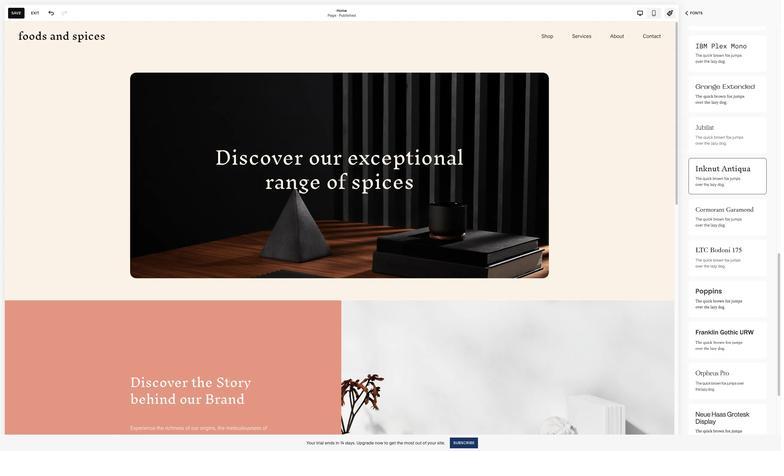 Task type: vqa. For each thing, say whether or not it's contained in the screenshot.
Orpheus Pro The quick brown fox jumps over the lazy dog. at the bottom
yes



Task type: describe. For each thing, give the bounding box(es) containing it.
fox inside button
[[724, 176, 729, 181]]

urw
[[740, 328, 754, 337]]

fox inside poppins the quick brown fox jumps over the lazy dog.
[[725, 299, 731, 304]]

now
[[375, 440, 383, 446]]

over inside "orpheus pro the quick brown fox jumps over the lazy dog."
[[737, 381, 744, 386]]

the inside "orpheus pro the quick brown fox jumps over the lazy dog."
[[696, 381, 702, 386]]

your trial ends in 14 days. upgrade now to get the most out of your site.
[[307, 440, 445, 446]]

jumps inside "orpheus pro the quick brown fox jumps over the lazy dog."
[[727, 381, 737, 386]]

brown inside "orpheus pro the quick brown fox jumps over the lazy dog."
[[711, 381, 721, 386]]

dog. inside 'ibm plex mono the quick brown fox jumps over the lazy dog.'
[[718, 59, 726, 64]]

display
[[696, 418, 716, 426]]

the down cormorant
[[704, 223, 710, 228]]

your
[[307, 440, 315, 446]]

the quick brown fox jumps over the lazy dog. inside button
[[696, 176, 740, 187]]

the quick brown fox jumps over the lazy dog. for jubilat
[[696, 135, 743, 146]]

lazy down cormorant
[[711, 223, 717, 228]]

the quick brown fox jumps over the lazy dog. for neue haas grotesk display
[[696, 429, 742, 440]]

brown inside button
[[713, 176, 723, 181]]

page
[[328, 13, 336, 18]]

grange
[[696, 83, 720, 90]]

2 the from the top
[[696, 94, 702, 99]]

the inside poppins the quick brown fox jumps over the lazy dog.
[[704, 305, 710, 310]]

extended
[[722, 83, 755, 90]]

poppins
[[696, 287, 722, 296]]

14
[[340, 440, 344, 446]]

8 the from the top
[[696, 340, 702, 345]]

mono
[[731, 41, 747, 50]]

brown inside 'ibm plex mono the quick brown fox jumps over the lazy dog.'
[[713, 53, 724, 58]]

subscribe button
[[450, 438, 478, 449]]

in
[[336, 440, 339, 446]]

brown inside poppins the quick brown fox jumps over the lazy dog.
[[713, 299, 724, 304]]

quick inside the quick brown fox jumps over the lazy dog. button
[[703, 176, 712, 181]]

quick inside 'ibm plex mono the quick brown fox jumps over the lazy dog.'
[[703, 53, 712, 58]]

the down franklin
[[704, 346, 709, 351]]

the inside button
[[704, 182, 709, 187]]

dog. inside ltc bodoni 175 the quick brown fox jumps over the lazy dog.
[[718, 264, 726, 269]]

home
[[337, 8, 347, 13]]

bodoni
[[710, 246, 730, 255]]

the quick brown fox jumps over the lazy dog. for cormorant garamond
[[696, 217, 742, 228]]

the inside 'ibm plex mono the quick brown fox jumps over the lazy dog.'
[[696, 53, 702, 58]]

the inside poppins the quick brown fox jumps over the lazy dog.
[[696, 299, 702, 304]]

trial
[[316, 440, 324, 446]]

dog. inside button
[[718, 182, 725, 187]]

175
[[732, 246, 742, 255]]

gothic
[[720, 328, 738, 337]]

the inside 'ibm plex mono the quick brown fox jumps over the lazy dog.'
[[704, 59, 710, 64]]

orpheus
[[696, 368, 719, 379]]

out
[[415, 440, 422, 446]]

cormorant
[[696, 206, 725, 214]]

lazy inside ltc bodoni 175 the quick brown fox jumps over the lazy dog.
[[710, 264, 717, 269]]

jumps inside 'ibm plex mono the quick brown fox jumps over the lazy dog.'
[[731, 53, 742, 58]]

grotesk
[[727, 410, 749, 419]]

the inside the quick brown fox jumps over the lazy dog. button
[[696, 176, 702, 181]]

·
[[337, 13, 338, 18]]

dog. inside "orpheus pro the quick brown fox jumps over the lazy dog."
[[708, 387, 715, 392]]

lazy down franklin
[[710, 346, 717, 351]]

fonts
[[690, 11, 703, 15]]

the inside "orpheus pro the quick brown fox jumps over the lazy dog."
[[696, 387, 701, 392]]

quick inside ltc bodoni 175 the quick brown fox jumps over the lazy dog.
[[703, 258, 712, 263]]

jumps inside ltc bodoni 175 the quick brown fox jumps over the lazy dog.
[[731, 258, 741, 263]]

quick inside "orpheus pro the quick brown fox jumps over the lazy dog."
[[702, 381, 711, 386]]



Task type: locate. For each thing, give the bounding box(es) containing it.
the down ltc
[[704, 264, 709, 269]]

home page · published
[[328, 8, 356, 18]]

ends
[[325, 440, 335, 446]]

ltc
[[696, 246, 708, 255]]

fonts button
[[679, 7, 709, 20]]

published
[[339, 13, 356, 18]]

to
[[384, 440, 388, 446]]

exit button
[[28, 8, 43, 18]]

the down orpheus
[[696, 387, 701, 392]]

get
[[389, 440, 396, 446]]

jubilat
[[696, 123, 714, 132]]

quick inside poppins the quick brown fox jumps over the lazy dog.
[[703, 299, 712, 304]]

over inside button
[[696, 182, 703, 187]]

neue
[[696, 410, 711, 419]]

garamond
[[726, 206, 754, 214]]

ltc bodoni 175 the quick brown fox jumps over the lazy dog.
[[696, 246, 742, 269]]

brown inside ltc bodoni 175 the quick brown fox jumps over the lazy dog.
[[713, 258, 724, 263]]

the quick brown fox jumps over the lazy dog. down franklin gothic urw
[[696, 340, 742, 351]]

pro
[[720, 368, 729, 379]]

dog.
[[718, 59, 726, 64], [720, 100, 727, 105], [719, 141, 727, 146], [718, 182, 725, 187], [718, 223, 726, 228], [718, 264, 726, 269], [718, 305, 725, 310], [718, 346, 725, 351], [708, 387, 715, 392], [718, 435, 725, 440]]

save button
[[8, 8, 24, 18]]

lazy inside 'ibm plex mono the quick brown fox jumps over the lazy dog.'
[[711, 59, 717, 64]]

lazy inside button
[[710, 182, 717, 187]]

dog. inside poppins the quick brown fox jumps over the lazy dog.
[[718, 305, 725, 310]]

the up cormorant
[[704, 182, 709, 187]]

franklin gothic urw
[[696, 328, 754, 337]]

7 the from the top
[[696, 299, 702, 304]]

1 the from the top
[[696, 53, 702, 58]]

save
[[11, 11, 21, 15]]

lazy down bodoni at the bottom
[[710, 264, 717, 269]]

over inside poppins the quick brown fox jumps over the lazy dog.
[[696, 305, 703, 310]]

subscribe
[[453, 441, 475, 445]]

jumps inside button
[[730, 176, 740, 181]]

ibm
[[696, 41, 707, 50]]

grange extended
[[696, 83, 755, 90]]

the quick brown fox jumps over the lazy dog. down grange extended on the right top of the page
[[696, 94, 745, 105]]

the quick brown fox jumps over the lazy dog. for grange extended
[[696, 94, 745, 105]]

3 the from the top
[[696, 135, 702, 140]]

most
[[404, 440, 414, 446]]

fox
[[725, 53, 730, 58], [727, 94, 733, 99], [726, 135, 732, 140], [724, 176, 729, 181], [725, 217, 730, 222], [725, 258, 730, 263], [725, 299, 731, 304], [726, 340, 731, 345], [722, 381, 727, 386], [725, 429, 731, 434]]

over inside ltc bodoni 175 the quick brown fox jumps over the lazy dog.
[[696, 264, 703, 269]]

your
[[427, 440, 436, 446]]

tab list
[[633, 8, 661, 18]]

the quick brown fox jumps over the lazy dog.
[[696, 94, 745, 105], [696, 135, 743, 146], [696, 176, 740, 187], [696, 217, 742, 228], [696, 340, 742, 351], [696, 429, 742, 440]]

9 the from the top
[[696, 381, 702, 386]]

fox inside 'ibm plex mono the quick brown fox jumps over the lazy dog.'
[[725, 53, 730, 58]]

the quick brown fox jumps over the lazy dog. down jubilat
[[696, 135, 743, 146]]

the quick brown fox jumps over the lazy dog. down cormorant garamond
[[696, 217, 742, 228]]

franklin
[[696, 328, 718, 337]]

the down display
[[704, 435, 709, 440]]

the quick brown fox jumps over the lazy dog. for franklin gothic urw
[[696, 340, 742, 351]]

2 the quick brown fox jumps over the lazy dog. from the top
[[696, 135, 743, 146]]

over inside 'ibm plex mono the quick brown fox jumps over the lazy dog.'
[[696, 59, 703, 64]]

the quick brown fox jumps over the lazy dog. down neue haas grotesk display
[[696, 429, 742, 440]]

the down poppins
[[704, 305, 710, 310]]

lazy down orpheus
[[701, 387, 707, 392]]

10 the from the top
[[696, 429, 702, 434]]

quick
[[703, 53, 712, 58], [703, 94, 713, 99], [703, 135, 713, 140], [703, 176, 712, 181], [703, 217, 712, 222], [703, 258, 712, 263], [703, 299, 712, 304], [703, 340, 712, 345], [702, 381, 711, 386], [703, 429, 712, 434]]

neue haas grotesk display
[[696, 410, 749, 426]]

upgrade
[[356, 440, 374, 446]]

orpheus pro the quick brown fox jumps over the lazy dog.
[[696, 368, 744, 392]]

brown
[[713, 53, 724, 58], [714, 94, 726, 99], [714, 135, 725, 140], [713, 176, 723, 181], [713, 217, 724, 222], [713, 258, 724, 263], [713, 299, 724, 304], [713, 340, 724, 345], [711, 381, 721, 386], [713, 429, 724, 434]]

over
[[696, 59, 703, 64], [696, 100, 704, 105], [696, 141, 703, 146], [696, 182, 703, 187], [696, 223, 703, 228], [696, 264, 703, 269], [696, 305, 703, 310], [696, 346, 703, 351], [737, 381, 744, 386], [696, 435, 703, 440]]

the down jubilat
[[704, 141, 710, 146]]

lazy down plex
[[711, 59, 717, 64]]

exit
[[31, 11, 39, 15]]

ibm plex mono the quick brown fox jumps over the lazy dog.
[[696, 41, 747, 64]]

5 the quick brown fox jumps over the lazy dog. from the top
[[696, 340, 742, 351]]

the
[[696, 53, 702, 58], [696, 94, 702, 99], [696, 135, 702, 140], [696, 176, 702, 181], [696, 217, 702, 222], [696, 258, 702, 263], [696, 299, 702, 304], [696, 340, 702, 345], [696, 381, 702, 386], [696, 429, 702, 434]]

the inside ltc bodoni 175 the quick brown fox jumps over the lazy dog.
[[704, 264, 709, 269]]

fox inside "orpheus pro the quick brown fox jumps over the lazy dog."
[[722, 381, 727, 386]]

1 the quick brown fox jumps over the lazy dog. from the top
[[696, 94, 745, 105]]

the down ibm
[[704, 59, 710, 64]]

days.
[[345, 440, 355, 446]]

5 the from the top
[[696, 217, 702, 222]]

the quick brown fox jumps over the lazy dog. button
[[689, 158, 767, 194]]

lazy down poppins
[[710, 305, 717, 310]]

the
[[704, 59, 710, 64], [705, 100, 710, 105], [704, 141, 710, 146], [704, 182, 709, 187], [704, 223, 710, 228], [704, 264, 709, 269], [704, 305, 710, 310], [704, 346, 709, 351], [696, 387, 701, 392], [704, 435, 709, 440], [397, 440, 403, 446]]

lazy inside "orpheus pro the quick brown fox jumps over the lazy dog."
[[701, 387, 707, 392]]

lazy up cormorant
[[710, 182, 717, 187]]

fox inside ltc bodoni 175 the quick brown fox jumps over the lazy dog.
[[725, 258, 730, 263]]

the quick brown fox jumps over the lazy dog. up cormorant garamond
[[696, 176, 740, 187]]

6 the quick brown fox jumps over the lazy dog. from the top
[[696, 429, 742, 440]]

lazy down jubilat
[[711, 141, 718, 146]]

the inside ltc bodoni 175 the quick brown fox jumps over the lazy dog.
[[696, 258, 702, 263]]

site.
[[437, 440, 445, 446]]

lazy
[[711, 59, 717, 64], [711, 100, 719, 105], [711, 141, 718, 146], [710, 182, 717, 187], [711, 223, 717, 228], [710, 264, 717, 269], [710, 305, 717, 310], [710, 346, 717, 351], [701, 387, 707, 392], [710, 435, 717, 440]]

lazy down grange
[[711, 100, 719, 105]]

4 the from the top
[[696, 176, 702, 181]]

of
[[423, 440, 427, 446]]

the right get on the bottom of the page
[[397, 440, 403, 446]]

the down grange
[[705, 100, 710, 105]]

lazy inside poppins the quick brown fox jumps over the lazy dog.
[[710, 305, 717, 310]]

4 the quick brown fox jumps over the lazy dog. from the top
[[696, 217, 742, 228]]

plex
[[711, 41, 727, 50]]

3 the quick brown fox jumps over the lazy dog. from the top
[[696, 176, 740, 187]]

haas
[[712, 410, 726, 419]]

poppins the quick brown fox jumps over the lazy dog.
[[696, 287, 742, 310]]

jumps inside poppins the quick brown fox jumps over the lazy dog.
[[732, 299, 742, 304]]

jumps
[[731, 53, 742, 58], [734, 94, 745, 99], [733, 135, 743, 140], [730, 176, 740, 181], [731, 217, 742, 222], [731, 258, 741, 263], [732, 299, 742, 304], [732, 340, 742, 345], [727, 381, 737, 386], [732, 429, 742, 434]]

lazy down display
[[710, 435, 717, 440]]

6 the from the top
[[696, 258, 702, 263]]

cormorant garamond
[[696, 206, 754, 214]]



